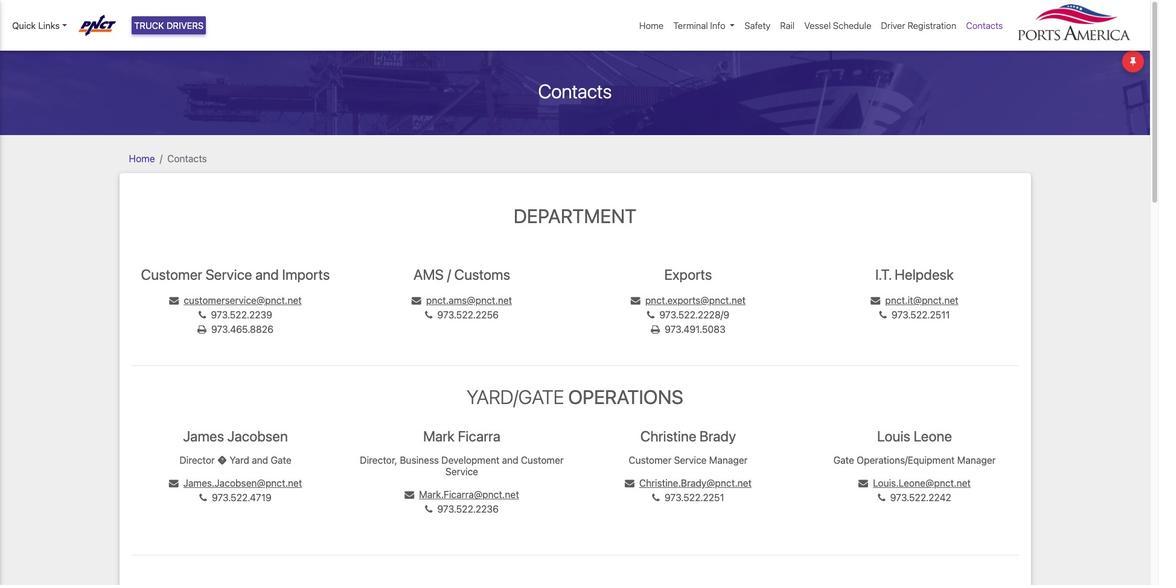 Task type: describe. For each thing, give the bounding box(es) containing it.
james jacobsen
[[183, 428, 288, 445]]

manager for christine brady
[[709, 455, 748, 466]]

973.522.2239 link
[[199, 310, 272, 321]]

pnct.exports@pnct.net link
[[631, 295, 746, 306]]

1 horizontal spatial contacts
[[538, 79, 612, 102]]

brady
[[700, 428, 736, 445]]

manager for louis leone
[[958, 455, 996, 466]]

customer inside director, business development and  customer service
[[521, 455, 564, 466]]

customer for customer service manager
[[629, 455, 672, 466]]

imports
[[282, 266, 330, 283]]

customerservice@pnct.net
[[184, 295, 302, 306]]

info
[[711, 20, 726, 31]]

driver
[[881, 20, 906, 31]]

louis leone
[[877, 428, 952, 445]]

quick
[[12, 20, 36, 31]]

envelope image inside pnct.exports@pnct.net link
[[631, 296, 641, 305]]

973.522.2256 link
[[425, 310, 499, 321]]

2 gate from the left
[[834, 455, 855, 466]]

helpdesk
[[895, 266, 954, 283]]

pnct.exports@pnct.net
[[645, 295, 746, 306]]

1 vertical spatial home link
[[129, 153, 155, 164]]

ams
[[414, 266, 444, 283]]

mark.ficarra@pnct.net
[[419, 490, 519, 501]]

yard/gate operations
[[467, 386, 684, 409]]

phone image for customer service and imports
[[199, 310, 206, 320]]

vessel schedule
[[805, 20, 872, 31]]

customer for customer service and imports
[[141, 266, 202, 283]]

print image
[[198, 325, 206, 334]]

customer service and imports
[[141, 266, 330, 283]]

973.522.2256
[[438, 310, 499, 321]]

director, business development and  customer service
[[360, 455, 564, 478]]

director
[[180, 455, 215, 466]]

louis.leone@pnct.net link
[[859, 478, 971, 489]]

/
[[447, 266, 451, 283]]

and for mark ficarra
[[502, 455, 519, 466]]

pnct.ams@pnct.net link
[[412, 295, 512, 306]]

customerservice@pnct.net link
[[169, 295, 302, 306]]

973.465.8826
[[211, 324, 274, 335]]

gate operations/equipment manager
[[834, 455, 996, 466]]

service for and
[[206, 266, 252, 283]]

973.522.2251 link
[[652, 493, 725, 504]]

973.522.4719
[[212, 493, 272, 504]]

vessel schedule link
[[800, 14, 877, 37]]

1 horizontal spatial home
[[640, 20, 664, 31]]

louis.leone@pnct.net
[[873, 478, 971, 489]]

0 horizontal spatial contacts
[[167, 153, 207, 164]]

jacobsen
[[227, 428, 288, 445]]

0 vertical spatial home link
[[635, 14, 669, 37]]

customs
[[454, 266, 510, 283]]

safety
[[745, 20, 771, 31]]

leone
[[914, 428, 952, 445]]

phone image for i.t. helpdesk
[[880, 310, 887, 320]]

envelope image for ams / customs
[[412, 296, 421, 305]]

envelope image for i.t. helpdesk
[[871, 296, 881, 305]]

james
[[183, 428, 224, 445]]

truck drivers link
[[132, 16, 206, 35]]

and up the customerservice@pnct.net
[[255, 266, 279, 283]]

schedule
[[833, 20, 872, 31]]

mark
[[423, 428, 455, 445]]

pnct.it@pnct.net link
[[871, 295, 959, 306]]

james.jacobsen@pnct.net
[[183, 478, 302, 489]]

ficarra
[[458, 428, 501, 445]]

973.522.2242
[[891, 493, 952, 504]]

service inside director, business development and  customer service
[[446, 467, 478, 478]]

rail link
[[776, 14, 800, 37]]

973.522.4719 link
[[199, 493, 272, 504]]

operations
[[569, 386, 684, 409]]

terminal info link
[[669, 14, 740, 37]]

christine.brady@pnct.net link
[[625, 478, 752, 489]]

973.522.2228/9
[[660, 310, 730, 321]]



Task type: locate. For each thing, give the bounding box(es) containing it.
terminal
[[674, 20, 708, 31]]

1 horizontal spatial envelope image
[[625, 479, 635, 489]]

christine brady
[[641, 428, 736, 445]]

driver registration link
[[877, 14, 962, 37]]

1 gate from the left
[[271, 455, 291, 466]]

973.522.2242 link
[[878, 493, 952, 504]]

louis
[[877, 428, 911, 445]]

1 horizontal spatial gate
[[834, 455, 855, 466]]

0 vertical spatial service
[[206, 266, 252, 283]]

2 vertical spatial service
[[446, 467, 478, 478]]

973.522.2228/9 link
[[647, 310, 730, 321]]

business
[[400, 455, 439, 466]]

director � yard and gate
[[180, 455, 291, 466]]

gate
[[271, 455, 291, 466], [834, 455, 855, 466]]

phone image inside 973.522.2242 link
[[878, 494, 886, 503]]

contacts inside contacts link
[[967, 20, 1003, 31]]

phone image down "pnct.it@pnct.net" link
[[880, 310, 887, 320]]

phone image inside 973.522.2239 link
[[199, 310, 206, 320]]

envelope image inside james.jacobsen@pnct.net link
[[169, 479, 179, 489]]

0 vertical spatial home
[[640, 20, 664, 31]]

1 vertical spatial home
[[129, 153, 155, 164]]

customer service manager
[[629, 455, 748, 466]]

973.491.5083
[[665, 324, 726, 335]]

1 manager from the left
[[709, 455, 748, 466]]

manager up louis.leone@pnct.net
[[958, 455, 996, 466]]

2 vertical spatial contacts
[[167, 153, 207, 164]]

driver registration
[[881, 20, 957, 31]]

service up customerservice@pnct.net "link"
[[206, 266, 252, 283]]

customer
[[141, 266, 202, 283], [521, 455, 564, 466], [629, 455, 672, 466]]

phone image for mark ficarra
[[425, 505, 433, 515]]

contacts link
[[962, 14, 1008, 37]]

home
[[640, 20, 664, 31], [129, 153, 155, 164]]

envelope image
[[169, 296, 179, 305], [631, 296, 641, 305], [169, 479, 179, 489], [859, 479, 869, 489], [405, 491, 414, 500]]

973.522.2236 link
[[425, 504, 499, 515]]

i.t. helpdesk
[[876, 266, 954, 283]]

and
[[255, 266, 279, 283], [252, 455, 268, 466], [502, 455, 519, 466]]

phone image
[[199, 494, 207, 503], [652, 494, 660, 503], [425, 505, 433, 515]]

2 horizontal spatial service
[[674, 455, 707, 466]]

phone image inside '973.522.2256' link
[[425, 310, 433, 320]]

service for manager
[[674, 455, 707, 466]]

phone image for christine brady
[[652, 494, 660, 503]]

0 horizontal spatial home link
[[129, 153, 155, 164]]

phone image up print icon
[[199, 310, 206, 320]]

james.jacobsen@pnct.net link
[[169, 478, 302, 489]]

service up christine.brady@pnct.net link
[[674, 455, 707, 466]]

and inside director, business development and  customer service
[[502, 455, 519, 466]]

and right the yard
[[252, 455, 268, 466]]

phone image for james jacobsen
[[199, 494, 207, 503]]

quick links
[[12, 20, 60, 31]]

phone image inside 973.522.2511 link
[[880, 310, 887, 320]]

phone image inside 973.522.2228/9 link
[[647, 310, 655, 320]]

envelope image inside christine.brady@pnct.net link
[[625, 479, 635, 489]]

envelope image for james jacobsen
[[169, 479, 179, 489]]

phone image for exports
[[647, 310, 655, 320]]

ams / customs
[[414, 266, 510, 283]]

mark.ficarra@pnct.net link
[[405, 490, 519, 501]]

rail
[[780, 20, 795, 31]]

1 horizontal spatial service
[[446, 467, 478, 478]]

0 horizontal spatial home
[[129, 153, 155, 164]]

2 manager from the left
[[958, 455, 996, 466]]

1 horizontal spatial phone image
[[425, 505, 433, 515]]

i.t.
[[876, 266, 892, 283]]

envelope image for louis leone
[[859, 479, 869, 489]]

phone image
[[199, 310, 206, 320], [425, 310, 433, 320], [647, 310, 655, 320], [880, 310, 887, 320], [878, 494, 886, 503]]

phone image down christine.brady@pnct.net link
[[652, 494, 660, 503]]

director,
[[360, 455, 397, 466]]

phone image inside 973.522.2251 link
[[652, 494, 660, 503]]

0 horizontal spatial manager
[[709, 455, 748, 466]]

2 horizontal spatial contacts
[[967, 20, 1003, 31]]

registration
[[908, 20, 957, 31]]

973.522.2239
[[211, 310, 272, 321]]

service down the development on the bottom left
[[446, 467, 478, 478]]

0 horizontal spatial envelope image
[[412, 296, 421, 305]]

contacts
[[967, 20, 1003, 31], [538, 79, 612, 102], [167, 153, 207, 164]]

print image
[[651, 325, 660, 334]]

pnct.it@pnct.net
[[886, 295, 959, 306]]

department
[[514, 204, 637, 227]]

0 horizontal spatial phone image
[[199, 494, 207, 503]]

and right the development on the bottom left
[[502, 455, 519, 466]]

2 horizontal spatial phone image
[[652, 494, 660, 503]]

1 vertical spatial contacts
[[538, 79, 612, 102]]

truck
[[134, 20, 164, 31]]

christine.brady@pnct.net
[[640, 478, 752, 489]]

truck drivers
[[134, 20, 204, 31]]

manager down the brady
[[709, 455, 748, 466]]

vessel
[[805, 20, 831, 31]]

973.522.2236
[[438, 504, 499, 515]]

operations/equipment
[[857, 455, 955, 466]]

envelope image inside customerservice@pnct.net "link"
[[169, 296, 179, 305]]

2 horizontal spatial envelope image
[[871, 296, 881, 305]]

1 horizontal spatial home link
[[635, 14, 669, 37]]

phone image inside '973.522.4719' link
[[199, 494, 207, 503]]

phone image inside 973.522.2236 link
[[425, 505, 433, 515]]

manager
[[709, 455, 748, 466], [958, 455, 996, 466]]

phone image down james.jacobsen@pnct.net link
[[199, 494, 207, 503]]

and for james jacobsen
[[252, 455, 268, 466]]

973.522.2251
[[665, 493, 725, 504]]

1 horizontal spatial manager
[[958, 455, 996, 466]]

envelope image inside "mark.ficarra@pnct.net" link
[[405, 491, 414, 500]]

mark ficarra
[[423, 428, 501, 445]]

1 horizontal spatial customer
[[521, 455, 564, 466]]

quick links link
[[12, 19, 67, 32]]

973.522.2511
[[892, 310, 950, 321]]

exports
[[665, 266, 712, 283]]

0 horizontal spatial gate
[[271, 455, 291, 466]]

phone image for ams / customs
[[425, 310, 433, 320]]

safety link
[[740, 14, 776, 37]]

envelope image inside "pnct.it@pnct.net" link
[[871, 296, 881, 305]]

phone image down pnct.ams@pnct.net link
[[425, 310, 433, 320]]

development
[[442, 455, 500, 466]]

envelope image inside pnct.ams@pnct.net link
[[412, 296, 421, 305]]

2 horizontal spatial customer
[[629, 455, 672, 466]]

envelope image
[[412, 296, 421, 305], [871, 296, 881, 305], [625, 479, 635, 489]]

0 horizontal spatial service
[[206, 266, 252, 283]]

christine
[[641, 428, 697, 445]]

�
[[217, 455, 227, 466]]

phone image up print image
[[647, 310, 655, 320]]

terminal info
[[674, 20, 726, 31]]

drivers
[[167, 20, 204, 31]]

973.522.2511 link
[[880, 310, 950, 321]]

links
[[38, 20, 60, 31]]

envelope image inside louis.leone@pnct.net link
[[859, 479, 869, 489]]

yard
[[230, 455, 249, 466]]

pnct.ams@pnct.net
[[426, 295, 512, 306]]

1 vertical spatial service
[[674, 455, 707, 466]]

0 horizontal spatial customer
[[141, 266, 202, 283]]

yard/gate
[[467, 386, 564, 409]]

0 vertical spatial contacts
[[967, 20, 1003, 31]]

envelope image for mark ficarra
[[405, 491, 414, 500]]

service
[[206, 266, 252, 283], [674, 455, 707, 466], [446, 467, 478, 478]]

phone image down louis.leone@pnct.net link
[[878, 494, 886, 503]]

phone image down "mark.ficarra@pnct.net" link
[[425, 505, 433, 515]]



Task type: vqa. For each thing, say whether or not it's contained in the screenshot.
right Cutoff
no



